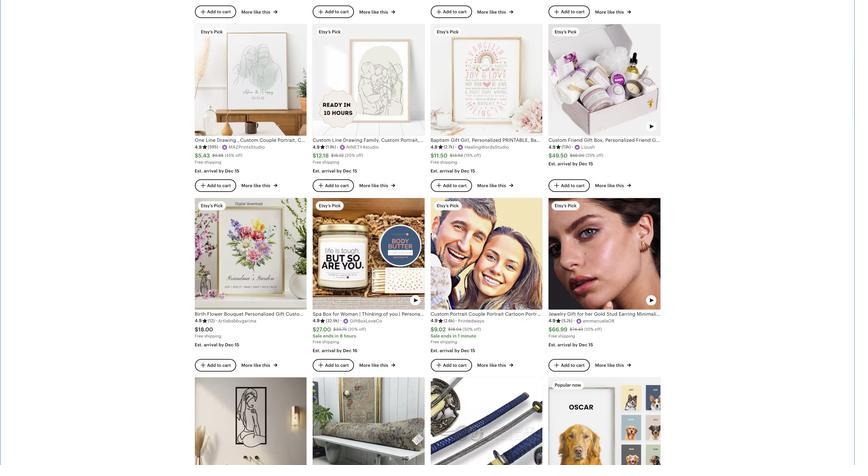 Task type: describe. For each thing, give the bounding box(es) containing it.
(595)
[[208, 145, 218, 150]]

(50%
[[463, 328, 473, 332]]

(20% for 12.18
[[345, 154, 355, 158]]

off) for 27.00
[[359, 328, 366, 332]]

by for 5.43
[[219, 169, 224, 174]]

est. arrival by dec 15 for 66.99
[[549, 343, 594, 348]]

4.9 for 66.99
[[549, 319, 556, 324]]

free inside $ 12.18 $ 15.22 (20% off) free shipping
[[313, 160, 321, 165]]

birth flower bouquet personalized gift custom printable gift personalized garden  mothers day gift for grandma birth month flower  digital image
[[195, 198, 307, 310]]

est. arrival by dec 15 for 9.02
[[431, 349, 476, 354]]

(12)
[[208, 319, 215, 324]]

$ 5.43 $ 9.88 (45% off) free shipping
[[195, 153, 243, 165]]

· for 66.99
[[574, 319, 575, 324]]

dec for 27.00
[[343, 349, 352, 354]]

shipping inside $ 5.43 $ 9.88 (45% off) free shipping
[[204, 160, 222, 165]]

custom pet portrait, personalized dog wall art, pet dog wall art digital download to print on poster or canvas, printable, dog lover gift image
[[549, 378, 661, 466]]

by down the $ 18.00 free shipping
[[219, 343, 224, 348]]

27.00
[[316, 327, 331, 333]]

(2.7k)
[[444, 145, 454, 150]]

shipping inside $ 66.99 $ 74.43 (10% off) free shipping
[[558, 334, 576, 339]]

popular now
[[555, 383, 582, 389]]

custom portrait couple portrait cartoon portrait engagement gift custom couple portrait couple drawing personalized portrait digital image
[[431, 198, 543, 310]]

shipping inside $ 9.02 $ 18.04 (50% off) sale ends in 1 minute free shipping
[[440, 340, 458, 345]]

est. for 9.02
[[431, 349, 439, 354]]

shipping inside $ 11.50 $ 13.53 (15% off) free shipping
[[440, 160, 458, 165]]

$ 12.18 $ 15.22 (20% off) free shipping
[[313, 153, 363, 165]]

popular
[[555, 383, 571, 389]]

shipping inside $ 27.00 $ 33.75 (20% off) sale ends in 8 hours free shipping
[[322, 340, 340, 345]]

free inside $ 11.50 $ 13.53 (15% off) free shipping
[[431, 160, 439, 165]]

5.43
[[198, 153, 210, 159]]

product video element for 49.50
[[549, 24, 661, 136]]

$ 27.00 $ 33.75 (20% off) sale ends in 8 hours free shipping
[[313, 327, 366, 345]]

· for 49.50
[[572, 145, 574, 150]]

(2.6k)
[[444, 319, 455, 324]]

est. inside $ 49.50 $ 66.00 (25% off) est. arrival by dec 15
[[549, 162, 557, 167]]

18.04
[[451, 328, 462, 332]]

1
[[458, 334, 460, 339]]

turkish pillow | kilim lumbar pillow | large turkish pillow | rustic home décor | lumber authentic pillow case | turkish gifts | image
[[313, 378, 425, 466]]

13.53
[[453, 154, 463, 158]]

dec for 5.43
[[225, 169, 234, 174]]

shipping inside $ 12.18 $ 15.22 (20% off) free shipping
[[322, 160, 340, 165]]

off) for 49.50
[[597, 154, 604, 158]]

15.22
[[334, 154, 344, 158]]

$ 49.50 $ 66.00 (25% off) est. arrival by dec 15
[[549, 153, 604, 167]]

4.9 for 12.18
[[313, 145, 320, 150]]

by inside $ 49.50 $ 66.00 (25% off) est. arrival by dec 15
[[573, 162, 578, 167]]

(20% for 27.00
[[348, 328, 358, 332]]

4.8
[[431, 145, 438, 150]]

(13k)
[[562, 145, 571, 150]]

15 for 66.99
[[589, 343, 594, 348]]

15 inside $ 49.50 $ 66.00 (25% off) est. arrival by dec 15
[[589, 162, 594, 167]]

off) for 9.02
[[474, 328, 481, 332]]

11.50
[[434, 153, 448, 159]]

66.00
[[573, 154, 585, 158]]

est. for 12.18
[[313, 169, 321, 174]]

custom line drawing family, custom portrait, wedding portrait, sketches from photo, personalized gifts , anniversary gift, engagement gift image
[[313, 24, 425, 136]]

by for 66.99
[[573, 343, 578, 348]]

sale for 9.02
[[431, 334, 440, 339]]

jewelry gift for her gold stud earring minimalist earring silver earrings huggie rose gold earrings hypoallergenic handmade gift for women image
[[549, 198, 661, 310]]

18.00
[[198, 327, 213, 333]]

4.9 for 49.50
[[549, 145, 556, 150]]

· for 12.18
[[337, 145, 339, 150]]

spa box for woman | thinking of you | personalized gift | candle | body butter | care package | gift for her image
[[313, 198, 425, 310]]

33.75
[[336, 328, 347, 332]]

minute
[[461, 334, 476, 339]]

ends for 9.02
[[441, 334, 452, 339]]

9.02
[[434, 327, 446, 333]]

arrival for 9.02
[[440, 349, 454, 354]]



Task type: locate. For each thing, give the bounding box(es) containing it.
arrival down the $ 18.00 free shipping
[[204, 343, 218, 348]]

free down 18.00
[[195, 334, 203, 339]]

product video element for 27.00
[[313, 198, 425, 310]]

4.9 up the "9.02"
[[431, 319, 438, 324]]

· right (12)
[[216, 319, 217, 324]]

est. down the "9.02"
[[431, 349, 439, 354]]

off) inside $ 27.00 $ 33.75 (20% off) sale ends in 8 hours free shipping
[[359, 328, 366, 332]]

by down 66.00
[[573, 162, 578, 167]]

est. arrival by dec 15
[[195, 169, 239, 174], [313, 169, 357, 174], [431, 169, 476, 174], [195, 343, 239, 348], [549, 343, 594, 348], [431, 349, 476, 354]]

baptism gift girl, personalized printable, baby girl gift, boho nursery wall art, godchild baptism sign dedication, nursery decor, printable image
[[431, 24, 543, 136]]

est. arrival by dec 15 down $ 9.02 $ 18.04 (50% off) sale ends in 1 minute free shipping at right bottom
[[431, 349, 476, 354]]

16
[[353, 349, 358, 354]]

15 for 5.43
[[235, 169, 239, 174]]

(5.2k)
[[562, 319, 573, 324]]

cart
[[222, 9, 231, 14], [341, 9, 349, 14], [459, 9, 467, 14], [577, 9, 585, 14], [222, 183, 231, 188], [341, 183, 349, 188], [459, 183, 467, 188], [577, 183, 585, 188], [222, 363, 231, 368], [341, 363, 349, 368], [459, 363, 467, 368], [577, 363, 585, 368]]

66.99
[[552, 327, 568, 333]]

(15%
[[464, 154, 473, 158]]

arrival for 27.00
[[322, 349, 336, 354]]

off) inside $ 49.50 $ 66.00 (25% off) est. arrival by dec 15
[[597, 154, 604, 158]]

(20% right 15.22
[[345, 154, 355, 158]]

(1.8k)
[[326, 145, 336, 150]]

more like this
[[242, 9, 272, 15], [360, 9, 390, 15], [478, 9, 508, 15], [596, 9, 626, 15], [242, 184, 272, 189], [360, 184, 390, 189], [478, 184, 508, 189], [596, 184, 626, 189], [242, 364, 272, 369], [360, 364, 390, 369], [478, 364, 508, 369], [596, 364, 626, 369]]

(32.9k)
[[326, 319, 339, 324]]

add
[[207, 9, 216, 14], [325, 9, 334, 14], [443, 9, 452, 14], [561, 9, 570, 14], [207, 183, 216, 188], [325, 183, 334, 188], [443, 183, 452, 188], [561, 183, 570, 188], [207, 363, 216, 368], [325, 363, 334, 368], [443, 363, 452, 368], [561, 363, 570, 368]]

shipping inside the $ 18.00 free shipping
[[204, 334, 222, 339]]

15 for 12.18
[[353, 169, 357, 174]]

dec inside $ 49.50 $ 66.00 (25% off) est. arrival by dec 15
[[579, 162, 588, 167]]

0 horizontal spatial ends
[[323, 334, 334, 339]]

product video element for 66.99
[[549, 198, 661, 310]]

est. down the 11.50
[[431, 169, 439, 174]]

off) for 11.50
[[474, 154, 481, 158]]

sale down the "9.02"
[[431, 334, 440, 339]]

est. down 49.50 on the top of page
[[549, 162, 557, 167]]

in for 27.00
[[335, 334, 339, 339]]

sale inside $ 27.00 $ 33.75 (20% off) sale ends in 8 hours free shipping
[[313, 334, 322, 339]]

sale down 27.00
[[313, 334, 322, 339]]

1 horizontal spatial ends
[[441, 334, 452, 339]]

ends
[[323, 334, 334, 339], [441, 334, 452, 339]]

arrival for 11.50
[[440, 169, 454, 174]]

·
[[219, 145, 221, 150], [337, 145, 339, 150], [455, 145, 457, 150], [572, 145, 574, 150], [216, 319, 217, 324], [340, 319, 342, 324], [456, 319, 457, 324], [574, 319, 575, 324]]

est. down 27.00
[[313, 349, 321, 354]]

free down the "9.02"
[[431, 340, 439, 345]]

etsy's pick
[[201, 29, 223, 34], [319, 29, 341, 34], [437, 29, 459, 34], [555, 29, 577, 34], [201, 203, 223, 209], [319, 203, 341, 209], [437, 203, 459, 209], [555, 203, 577, 209]]

by for 27.00
[[337, 349, 342, 354]]

free
[[195, 160, 203, 165], [313, 160, 321, 165], [431, 160, 439, 165], [195, 334, 203, 339], [549, 334, 557, 339], [313, 340, 321, 345], [431, 340, 439, 345]]

shipping up est. arrival by dec 16
[[322, 340, 340, 345]]

off) for 12.18
[[356, 154, 363, 158]]

in
[[335, 334, 339, 339], [453, 334, 457, 339]]

0 horizontal spatial in
[[335, 334, 339, 339]]

· right the (2.6k)
[[456, 319, 457, 324]]

in for 9.02
[[453, 334, 457, 339]]

8
[[340, 334, 343, 339]]

in left '8'
[[335, 334, 339, 339]]

· right (13k)
[[572, 145, 574, 150]]

arrival for 5.43
[[204, 169, 218, 174]]

est. arrival by dec 15 down $ 5.43 $ 9.88 (45% off) free shipping on the top
[[195, 169, 239, 174]]

1 in from the left
[[335, 334, 339, 339]]

shipping down 18.04
[[440, 340, 458, 345]]

est. arrival by dec 15 down $ 11.50 $ 13.53 (15% off) free shipping
[[431, 169, 476, 174]]

est. arrival by dec 15 down $ 66.99 $ 74.43 (10% off) free shipping
[[549, 343, 594, 348]]

49.50
[[552, 153, 568, 159]]

arrival down 49.50 on the top of page
[[558, 162, 572, 167]]

12.18
[[316, 153, 329, 159]]

$ 18.00 free shipping
[[195, 327, 222, 339]]

custom friend gift box, personalized friend gifts, personal message, custom personalize, custom gift, personalized gift, gift box for friend image
[[549, 24, 661, 136]]

est. arrival by dec 15 for 18.00
[[195, 343, 239, 348]]

· right (595)
[[219, 145, 221, 150]]

off) right '33.75'
[[359, 328, 366, 332]]

free down 5.43
[[195, 160, 203, 165]]

$ 66.99 $ 74.43 (10% off) free shipping
[[549, 327, 602, 339]]

shipping down the 11.50
[[440, 160, 458, 165]]

off) inside $ 66.99 $ 74.43 (10% off) free shipping
[[595, 328, 602, 332]]

$ 11.50 $ 13.53 (15% off) free shipping
[[431, 153, 481, 165]]

dec for 11.50
[[461, 169, 470, 174]]

4.9 for 27.00
[[313, 319, 320, 324]]

shipping down 18.00
[[204, 334, 222, 339]]

by for 12.18
[[337, 169, 342, 174]]

shipping down 9.88 on the left
[[204, 160, 222, 165]]

dec for 12.18
[[343, 169, 352, 174]]

1 horizontal spatial in
[[453, 334, 457, 339]]

arrival down $ 12.18 $ 15.22 (20% off) free shipping
[[322, 169, 336, 174]]

free down 27.00
[[313, 340, 321, 345]]

1 sale from the left
[[313, 334, 322, 339]]

add to cart
[[207, 9, 231, 14], [325, 9, 349, 14], [443, 9, 467, 14], [561, 9, 585, 14], [207, 183, 231, 188], [325, 183, 349, 188], [443, 183, 467, 188], [561, 183, 585, 188], [207, 363, 231, 368], [325, 363, 349, 368], [443, 363, 467, 368], [561, 363, 585, 368]]

$ 9.02 $ 18.04 (50% off) sale ends in 1 minute free shipping
[[431, 327, 481, 345]]

2 ends from the left
[[441, 334, 452, 339]]

add to cart button
[[195, 5, 236, 18], [313, 5, 354, 18], [431, 5, 472, 18], [549, 5, 590, 18], [195, 180, 236, 192], [313, 180, 354, 192], [431, 180, 472, 192], [549, 180, 590, 192], [195, 360, 236, 372], [313, 360, 354, 372], [431, 360, 472, 372], [549, 360, 590, 372]]

off) inside $ 11.50 $ 13.53 (15% off) free shipping
[[474, 154, 481, 158]]

4.9 up 49.50 on the top of page
[[549, 145, 556, 150]]

1 ends from the left
[[323, 334, 334, 339]]

in left 1
[[453, 334, 457, 339]]

dec for 9.02
[[461, 349, 470, 354]]

4.9 up 18.00
[[195, 319, 202, 324]]

(20% inside $ 12.18 $ 15.22 (20% off) free shipping
[[345, 154, 355, 158]]

by down $ 12.18 $ 15.22 (20% off) free shipping
[[337, 169, 342, 174]]

in inside $ 27.00 $ 33.75 (20% off) sale ends in 8 hours free shipping
[[335, 334, 339, 339]]

· right "(2.7k)" on the right
[[455, 145, 457, 150]]

female portrait bath,bathroom wall art,woman in towel line art,minimalist bathroom art,gift for her,relax decor,metal artwork,metopedia image
[[195, 378, 307, 466]]

· for 5.43
[[219, 145, 221, 150]]

4.9 for 5.43
[[195, 145, 202, 150]]

(20% inside $ 27.00 $ 33.75 (20% off) sale ends in 8 hours free shipping
[[348, 328, 358, 332]]

by down $ 11.50 $ 13.53 (15% off) free shipping
[[455, 169, 460, 174]]

2 sale from the left
[[431, 334, 440, 339]]

est. down the $ 18.00 free shipping
[[195, 343, 203, 348]]

arrival down 66.99
[[558, 343, 572, 348]]

off) for 66.99
[[595, 328, 602, 332]]

ends down the "9.02"
[[441, 334, 452, 339]]

1 horizontal spatial sale
[[431, 334, 440, 339]]

product video element
[[549, 24, 661, 136], [313, 198, 425, 310], [549, 198, 661, 310], [195, 378, 307, 466]]

by
[[573, 162, 578, 167], [219, 169, 224, 174], [337, 169, 342, 174], [455, 169, 460, 174], [219, 343, 224, 348], [573, 343, 578, 348], [337, 349, 342, 354], [455, 349, 460, 354]]

free inside $ 66.99 $ 74.43 (10% off) free shipping
[[549, 334, 557, 339]]

katana sword, handmade damascus steel blade sword, japanese samurai sword, personalized gift, tanto sword,christams gift, best gift for him. image
[[431, 378, 543, 466]]

4.9
[[195, 145, 202, 150], [313, 145, 320, 150], [549, 145, 556, 150], [195, 319, 202, 324], [313, 319, 320, 324], [431, 319, 438, 324], [549, 319, 556, 324]]

(20% up hours
[[348, 328, 358, 332]]

more
[[242, 9, 253, 15], [360, 9, 371, 15], [478, 9, 489, 15], [596, 9, 607, 15], [242, 184, 253, 189], [360, 184, 371, 189], [478, 184, 489, 189], [596, 184, 607, 189], [242, 364, 253, 369], [360, 364, 371, 369], [478, 364, 489, 369], [596, 364, 607, 369]]

1 vertical spatial (20%
[[348, 328, 358, 332]]

off) inside $ 12.18 $ 15.22 (20% off) free shipping
[[356, 154, 363, 158]]

one line drawing , custom couple portrait, custom family gift, personalized wedding anniversary gift, custom line from photo image
[[195, 24, 307, 136]]

free inside $ 5.43 $ 9.88 (45% off) free shipping
[[195, 160, 203, 165]]

free down 12.18 on the left top of the page
[[313, 160, 321, 165]]

ends for 27.00
[[323, 334, 334, 339]]

· for 27.00
[[340, 319, 342, 324]]

4.9 up 12.18 on the left top of the page
[[313, 145, 320, 150]]

est. for 11.50
[[431, 169, 439, 174]]

· for 9.02
[[456, 319, 457, 324]]

· right (32.9k)
[[340, 319, 342, 324]]

off) for 5.43
[[236, 154, 243, 158]]

· right the (1.8k) on the left of the page
[[337, 145, 339, 150]]

est.
[[549, 162, 557, 167], [195, 169, 203, 174], [313, 169, 321, 174], [431, 169, 439, 174], [195, 343, 203, 348], [549, 343, 557, 348], [313, 349, 321, 354], [431, 349, 439, 354]]

off) right '(50%'
[[474, 328, 481, 332]]

0 horizontal spatial sale
[[313, 334, 322, 339]]

4.9 for 9.02
[[431, 319, 438, 324]]

arrival for 66.99
[[558, 343, 572, 348]]

off) right 15.22
[[356, 154, 363, 158]]

est. arrival by dec 15 for 5.43
[[195, 169, 239, 174]]

(10%
[[585, 328, 594, 332]]

est. down 5.43
[[195, 169, 203, 174]]

hours
[[344, 334, 356, 339]]

arrival down $ 27.00 $ 33.75 (20% off) sale ends in 8 hours free shipping
[[322, 349, 336, 354]]

popular now link
[[549, 378, 661, 466]]

0 vertical spatial (20%
[[345, 154, 355, 158]]

est. arrival by dec 15 for 11.50
[[431, 169, 476, 174]]

arrival for 12.18
[[322, 169, 336, 174]]

off) right (45%
[[236, 154, 243, 158]]

free inside $ 9.02 $ 18.04 (50% off) sale ends in 1 minute free shipping
[[431, 340, 439, 345]]

15 for 9.02
[[471, 349, 476, 354]]

shipping down 66.99
[[558, 334, 576, 339]]

by down 1
[[455, 349, 460, 354]]

off) inside $ 9.02 $ 18.04 (50% off) sale ends in 1 minute free shipping
[[474, 328, 481, 332]]

sale inside $ 9.02 $ 18.04 (50% off) sale ends in 1 minute free shipping
[[431, 334, 440, 339]]

arrival down $ 5.43 $ 9.88 (45% off) free shipping on the top
[[204, 169, 218, 174]]

· for 11.50
[[455, 145, 457, 150]]

off) right (15%
[[474, 154, 481, 158]]

(25%
[[586, 154, 596, 158]]

by down $ 5.43 $ 9.88 (45% off) free shipping on the top
[[219, 169, 224, 174]]

(45%
[[225, 154, 234, 158]]

est. arrival by dec 15 down $ 12.18 $ 15.22 (20% off) free shipping
[[313, 169, 357, 174]]

off)
[[236, 154, 243, 158], [356, 154, 363, 158], [474, 154, 481, 158], [597, 154, 604, 158], [359, 328, 366, 332], [474, 328, 481, 332], [595, 328, 602, 332]]

to
[[217, 9, 221, 14], [335, 9, 339, 14], [453, 9, 457, 14], [571, 9, 575, 14], [217, 183, 221, 188], [335, 183, 339, 188], [453, 183, 457, 188], [571, 183, 575, 188], [217, 363, 221, 368], [335, 363, 339, 368], [453, 363, 457, 368], [571, 363, 575, 368]]

4.9 up 27.00
[[313, 319, 320, 324]]

dec for 66.99
[[579, 343, 588, 348]]

free inside $ 27.00 $ 33.75 (20% off) sale ends in 8 hours free shipping
[[313, 340, 321, 345]]

off) inside $ 5.43 $ 9.88 (45% off) free shipping
[[236, 154, 243, 158]]

sale for 27.00
[[313, 334, 322, 339]]

74.43
[[573, 328, 584, 332]]

9.88
[[215, 154, 224, 158]]

· right the (5.2k)
[[574, 319, 575, 324]]

arrival down $ 11.50 $ 13.53 (15% off) free shipping
[[440, 169, 454, 174]]

by for 11.50
[[455, 169, 460, 174]]

dec
[[579, 162, 588, 167], [225, 169, 234, 174], [343, 169, 352, 174], [461, 169, 470, 174], [225, 343, 234, 348], [579, 343, 588, 348], [343, 349, 352, 354], [461, 349, 470, 354]]

est. arrival by dec 15 for 12.18
[[313, 169, 357, 174]]

sale
[[313, 334, 322, 339], [431, 334, 440, 339]]

this
[[262, 9, 270, 15], [380, 9, 388, 15], [498, 9, 506, 15], [616, 9, 624, 15], [262, 184, 270, 189], [380, 184, 388, 189], [498, 184, 506, 189], [616, 184, 624, 189], [262, 364, 270, 369], [380, 364, 388, 369], [498, 364, 506, 369], [616, 364, 624, 369]]

est. down 66.99
[[549, 343, 557, 348]]

free down 66.99
[[549, 334, 557, 339]]

free inside the $ 18.00 free shipping
[[195, 334, 203, 339]]

est. for 5.43
[[195, 169, 203, 174]]

pick
[[214, 29, 223, 34], [332, 29, 341, 34], [450, 29, 459, 34], [568, 29, 577, 34], [214, 203, 223, 209], [332, 203, 341, 209], [450, 203, 459, 209], [568, 203, 577, 209]]

15 for 11.50
[[471, 169, 476, 174]]

in inside $ 9.02 $ 18.04 (50% off) sale ends in 1 minute free shipping
[[453, 334, 457, 339]]

ends down 27.00
[[323, 334, 334, 339]]

4.9 up 66.99
[[549, 319, 556, 324]]

arrival down $ 9.02 $ 18.04 (50% off) sale ends in 1 minute free shipping at right bottom
[[440, 349, 454, 354]]

2 in from the left
[[453, 334, 457, 339]]

shipping down 15.22
[[322, 160, 340, 165]]

est. for 66.99
[[549, 343, 557, 348]]

now
[[573, 383, 582, 389]]

arrival
[[558, 162, 572, 167], [204, 169, 218, 174], [322, 169, 336, 174], [440, 169, 454, 174], [204, 343, 218, 348], [558, 343, 572, 348], [322, 349, 336, 354], [440, 349, 454, 354]]

off) right (10%
[[595, 328, 602, 332]]

(20%
[[345, 154, 355, 158], [348, 328, 358, 332]]

$ inside the $ 18.00 free shipping
[[195, 327, 198, 333]]

by down $ 66.99 $ 74.43 (10% off) free shipping
[[573, 343, 578, 348]]

off) right (25%
[[597, 154, 604, 158]]

free down the 11.50
[[431, 160, 439, 165]]

$
[[195, 153, 198, 159], [313, 153, 316, 159], [431, 153, 434, 159], [549, 153, 552, 159], [212, 154, 215, 158], [331, 154, 334, 158], [450, 154, 453, 158], [570, 154, 573, 158], [195, 327, 198, 333], [313, 327, 316, 333], [431, 327, 434, 333], [549, 327, 552, 333], [334, 328, 336, 332], [448, 328, 451, 332], [570, 328, 573, 332]]

4.9 up 5.43
[[195, 145, 202, 150]]

est. arrival by dec 16
[[313, 349, 358, 354]]

etsy's
[[201, 29, 213, 34], [319, 29, 331, 34], [437, 29, 449, 34], [555, 29, 567, 34], [201, 203, 213, 209], [319, 203, 331, 209], [437, 203, 449, 209], [555, 203, 567, 209]]

ends inside $ 9.02 $ 18.04 (50% off) sale ends in 1 minute free shipping
[[441, 334, 452, 339]]

arrival inside $ 49.50 $ 66.00 (25% off) est. arrival by dec 15
[[558, 162, 572, 167]]

like
[[254, 9, 261, 15], [372, 9, 379, 15], [490, 9, 497, 15], [608, 9, 615, 15], [254, 184, 261, 189], [372, 184, 379, 189], [490, 184, 497, 189], [608, 184, 615, 189], [254, 364, 261, 369], [372, 364, 379, 369], [490, 364, 497, 369], [608, 364, 615, 369]]

by for 9.02
[[455, 349, 460, 354]]

more like this link
[[242, 8, 278, 15], [360, 8, 396, 15], [478, 8, 514, 15], [596, 8, 632, 15], [242, 182, 278, 189], [360, 182, 396, 189], [478, 182, 514, 189], [596, 182, 632, 189], [242, 362, 278, 369], [360, 362, 396, 369], [478, 362, 514, 369], [596, 362, 632, 369]]

est. down 12.18 on the left top of the page
[[313, 169, 321, 174]]

est. for 27.00
[[313, 349, 321, 354]]

ends inside $ 27.00 $ 33.75 (20% off) sale ends in 8 hours free shipping
[[323, 334, 334, 339]]

shipping
[[204, 160, 222, 165], [322, 160, 340, 165], [440, 160, 458, 165], [204, 334, 222, 339], [558, 334, 576, 339], [322, 340, 340, 345], [440, 340, 458, 345]]

15
[[589, 162, 594, 167], [235, 169, 239, 174], [353, 169, 357, 174], [471, 169, 476, 174], [235, 343, 239, 348], [589, 343, 594, 348], [471, 349, 476, 354]]

est. arrival by dec 15 down the $ 18.00 free shipping
[[195, 343, 239, 348]]

by down '8'
[[337, 349, 342, 354]]



Task type: vqa. For each thing, say whether or not it's contained in the screenshot.
Bestseller
no



